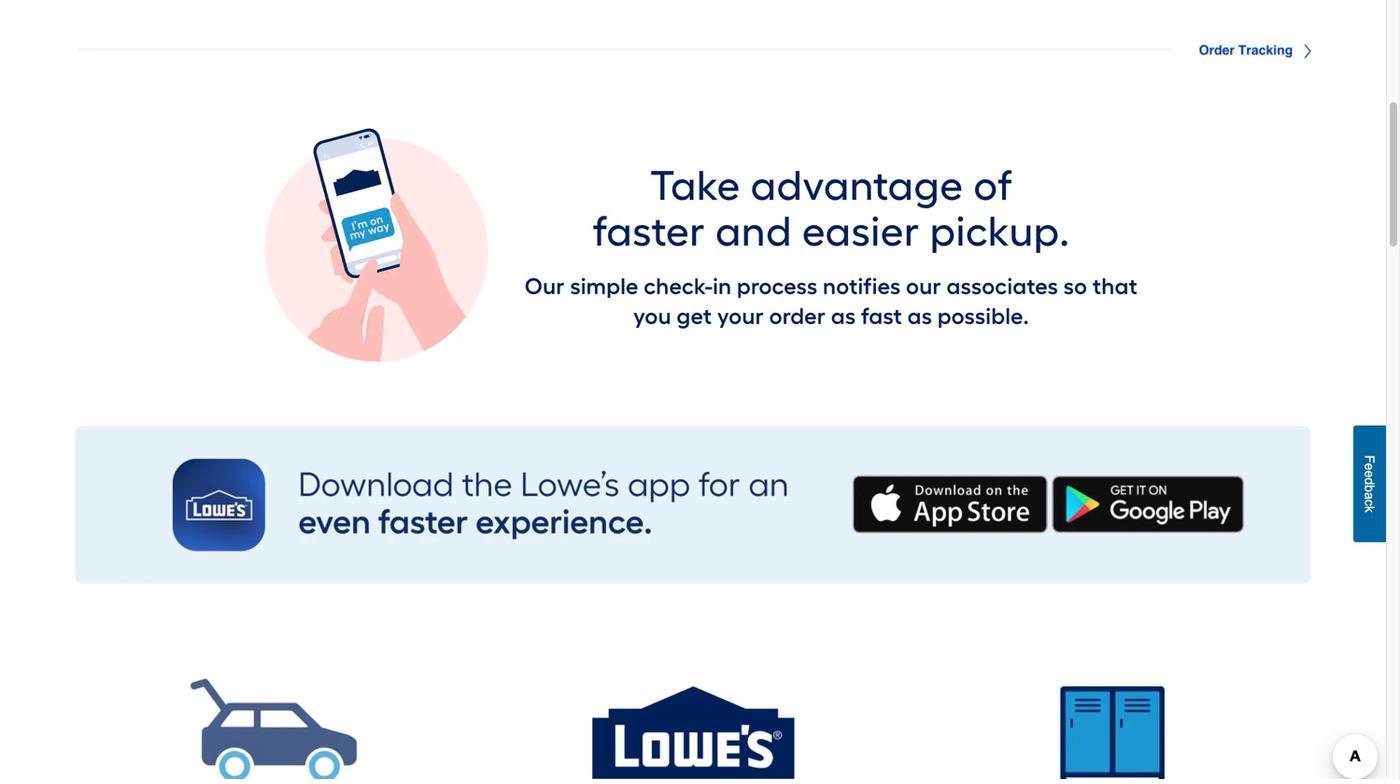 Task type: vqa. For each thing, say whether or not it's contained in the screenshot.
Shop Harbor Breeze Ceiling Fans
no



Task type: describe. For each thing, give the bounding box(es) containing it.
1 e from the top
[[1363, 463, 1378, 470]]

b
[[1363, 485, 1378, 492]]

a lowe's gable icon. image
[[498, 656, 888, 779]]

d
[[1363, 478, 1378, 485]]

an illustration of hands holding a phone with on my way callout. image
[[75, 127, 1312, 370]]

f e e d b a c k
[[1363, 455, 1378, 513]]

a
[[1363, 492, 1378, 500]]



Task type: locate. For each thing, give the bounding box(es) containing it.
e up d
[[1363, 463, 1378, 470]]

f e e d b a c k button
[[1354, 425, 1387, 542]]

an icon of 2 blue lockers. image
[[918, 656, 1308, 779]]

e
[[1363, 463, 1378, 470], [1363, 470, 1378, 478]]

an icon of a car with the tailgate open. image
[[79, 656, 468, 779]]

download the lowe's app for an even faster experience. image
[[75, 426, 1312, 585]]

f
[[1363, 455, 1378, 463]]

k
[[1363, 506, 1378, 513]]

e up the b
[[1363, 470, 1378, 478]]

c
[[1363, 500, 1378, 506]]

order tracking. image
[[75, 27, 1312, 71]]

2 e from the top
[[1363, 470, 1378, 478]]



